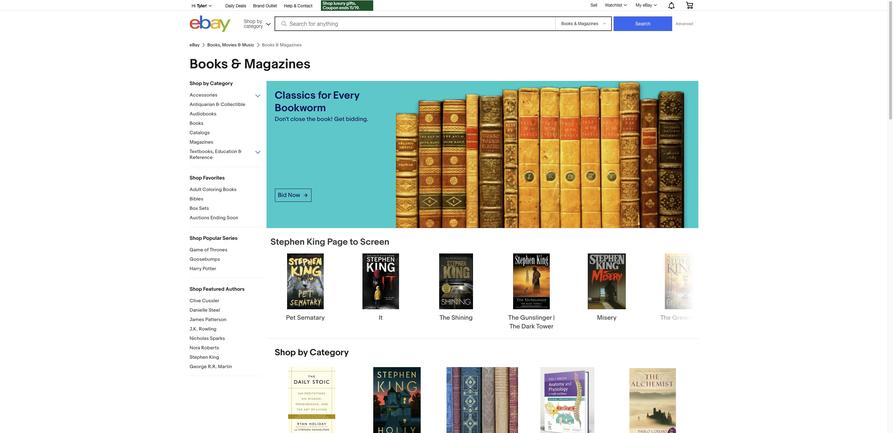 Task type: describe. For each thing, give the bounding box(es) containing it.
sparks
[[210, 336, 225, 342]]

game
[[190, 247, 203, 253]]

books & magazines
[[190, 56, 311, 73]]

shop by category
[[244, 18, 263, 29]]

& right education on the top of page
[[238, 149, 242, 155]]

to
[[350, 237, 358, 248]]

it
[[379, 315, 383, 322]]

help & contact
[[284, 3, 313, 8]]

nicholas sparks link
[[190, 336, 261, 342]]

my ebay
[[636, 3, 653, 8]]

& down accessories dropdown button
[[216, 102, 220, 108]]

my
[[636, 3, 642, 8]]

help & contact link
[[284, 2, 313, 10]]

textbooks,
[[190, 149, 214, 155]]

misery
[[597, 315, 617, 322]]

goosebumps
[[190, 257, 220, 262]]

0 vertical spatial magazines
[[244, 56, 311, 73]]

0 horizontal spatial category
[[210, 80, 233, 87]]

tower
[[537, 323, 554, 331]]

0 horizontal spatial by
[[203, 80, 209, 87]]

classics for every bookworm image
[[396, 81, 699, 228]]

every
[[333, 89, 360, 102]]

thrones
[[210, 247, 227, 253]]

shop popular series
[[190, 235, 238, 242]]

auctions ending soon link
[[190, 215, 261, 222]]

clive cussler danielle steel james patterson j.k. rowling nicholas sparks nora roberts stephen king george r.r. martin
[[190, 298, 232, 370]]

it link
[[346, 254, 416, 323]]

none submit inside shop by category banner
[[614, 16, 673, 31]]

page
[[327, 237, 348, 248]]

martin
[[218, 364, 232, 370]]

stephen inside the classics for every bookworm main content
[[271, 237, 305, 248]]

patterson
[[205, 317, 227, 323]]

shop by category banner
[[188, 0, 699, 34]]

bid now link
[[275, 189, 312, 202]]

cussler
[[202, 298, 219, 304]]

adult coloring books link
[[190, 187, 261, 193]]

books,
[[207, 42, 221, 48]]

the green mile
[[661, 315, 704, 322]]

help
[[284, 3, 293, 8]]

Search for anything text field
[[276, 17, 554, 30]]

shop for goosebumps
[[190, 235, 202, 242]]

brand outlet link
[[253, 2, 277, 10]]

advanced link
[[673, 17, 697, 31]]

sets
[[199, 206, 209, 212]]

& down books, movies & music
[[231, 56, 241, 73]]

collectible
[[221, 102, 245, 108]]

series
[[223, 235, 238, 242]]

shop by category inside the classics for every bookworm main content
[[275, 348, 349, 359]]

the shining link
[[421, 254, 491, 323]]

by inside shop by category
[[257, 18, 262, 24]]

advanced
[[676, 22, 693, 26]]

authors
[[226, 286, 245, 293]]

shop favorites
[[190, 175, 225, 182]]

danielle steel link
[[190, 308, 261, 314]]

the for the green mile
[[661, 315, 671, 322]]

account navigation
[[188, 0, 699, 12]]

outlet
[[266, 3, 277, 8]]

list inside the classics for every bookworm main content
[[266, 367, 699, 434]]

shop by category button
[[241, 16, 272, 31]]

auctions
[[190, 215, 209, 221]]

contact
[[298, 3, 313, 8]]

& left music
[[238, 42, 241, 48]]

nora
[[190, 345, 200, 351]]

education
[[215, 149, 237, 155]]

the gunslinger | the dark tower link
[[497, 254, 567, 332]]

audiobooks
[[190, 111, 217, 117]]

shop inside shop by category
[[244, 18, 256, 24]]

green
[[673, 315, 691, 322]]

1 vertical spatial ebay
[[190, 42, 200, 48]]

misery link
[[572, 254, 642, 323]]

catalogs
[[190, 130, 210, 136]]

get
[[334, 116, 345, 123]]

book!
[[317, 116, 333, 123]]

books inside accessories antiquarian & collectible audiobooks books catalogs magazines textbooks, education & reference
[[190, 120, 204, 126]]

james
[[190, 317, 204, 323]]

antiquarian & collectible link
[[190, 102, 261, 108]]

sell link
[[588, 3, 601, 8]]

shop featured authors
[[190, 286, 245, 293]]

daily
[[226, 3, 235, 8]]

shop for bibles
[[190, 175, 202, 182]]

daily deals
[[226, 3, 246, 8]]

mile
[[692, 315, 704, 322]]

shop for antiquarian & collectible
[[190, 80, 202, 87]]

textbooks, education & reference button
[[190, 149, 261, 161]]

king inside the classics for every bookworm main content
[[307, 237, 325, 248]]

steel
[[209, 308, 220, 313]]

screen
[[360, 237, 390, 248]]

your shopping cart image
[[686, 2, 694, 9]]



Task type: locate. For each thing, give the bounding box(es) containing it.
the left gunslinger
[[509, 315, 519, 322]]

antiquarian
[[190, 102, 215, 108]]

my ebay link
[[632, 1, 660, 9]]

king left 'page'
[[307, 237, 325, 248]]

gunslinger
[[521, 315, 552, 322]]

pet sematary image
[[287, 254, 324, 310]]

stephen king page to screen
[[271, 237, 390, 248]]

danielle
[[190, 308, 208, 313]]

music
[[242, 42, 254, 48]]

0 horizontal spatial magazines
[[190, 139, 213, 145]]

sematary
[[297, 315, 325, 322]]

the left shining
[[440, 315, 450, 322]]

reference
[[190, 155, 213, 161]]

king up the r.r.
[[209, 355, 219, 361]]

audiobooks link
[[190, 111, 261, 118]]

for
[[318, 89, 331, 102]]

favorites
[[203, 175, 225, 182]]

classics for every bookworm don't close the book! get bidding.
[[275, 89, 368, 123]]

bidding.
[[346, 116, 368, 123]]

category inside the classics for every bookworm main content
[[310, 348, 349, 359]]

!
[[206, 3, 207, 8]]

books link
[[190, 120, 261, 127]]

0 vertical spatial by
[[257, 18, 262, 24]]

the for the gunslinger | the dark tower
[[509, 315, 519, 322]]

movies
[[222, 42, 237, 48]]

don't
[[275, 116, 289, 123]]

box sets link
[[190, 206, 261, 212]]

0 horizontal spatial ebay
[[190, 42, 200, 48]]

dark
[[522, 323, 535, 331]]

j.k.
[[190, 326, 198, 332]]

None submit
[[614, 16, 673, 31]]

featured
[[203, 286, 225, 293]]

r.r.
[[208, 364, 217, 370]]

pet sematary
[[286, 315, 325, 322]]

& inside account navigation
[[294, 3, 297, 8]]

the gunslinger | the dark tower image
[[513, 254, 550, 310]]

pet sematary link
[[271, 254, 340, 323]]

pet
[[286, 315, 296, 322]]

& right help
[[294, 3, 297, 8]]

box
[[190, 206, 198, 212]]

0 vertical spatial category
[[210, 80, 233, 87]]

by down pet sematary
[[298, 348, 308, 359]]

bookworm
[[275, 102, 326, 114]]

by down brand
[[257, 18, 262, 24]]

goosebumps link
[[190, 257, 261, 263]]

classics
[[275, 89, 316, 102]]

ending
[[211, 215, 226, 221]]

the
[[307, 116, 316, 123]]

1 horizontal spatial category
[[310, 348, 349, 359]]

1 vertical spatial books
[[190, 120, 204, 126]]

0 vertical spatial stephen
[[271, 237, 305, 248]]

1 vertical spatial king
[[209, 355, 219, 361]]

ebay left books,
[[190, 42, 200, 48]]

stephen inside clive cussler danielle steel james patterson j.k. rowling nicholas sparks nora roberts stephen king george r.r. martin
[[190, 355, 208, 361]]

game of thrones goosebumps harry potter
[[190, 247, 227, 272]]

coloring
[[203, 187, 222, 193]]

roberts
[[201, 345, 219, 351]]

the green mile image
[[665, 254, 700, 310]]

ebay inside my ebay link
[[643, 3, 653, 8]]

james patterson link
[[190, 317, 261, 324]]

j.k. rowling link
[[190, 326, 261, 333]]

magazines link
[[190, 139, 261, 146]]

shop by category down sematary
[[275, 348, 349, 359]]

1 horizontal spatial magazines
[[244, 56, 311, 73]]

1 vertical spatial by
[[203, 80, 209, 87]]

books down books,
[[190, 56, 228, 73]]

shop inside the classics for every bookworm main content
[[275, 348, 296, 359]]

by up accessories
[[203, 80, 209, 87]]

stephen
[[271, 237, 305, 248], [190, 355, 208, 361]]

shop for danielle steel
[[190, 286, 202, 293]]

2 vertical spatial books
[[223, 187, 237, 193]]

0 vertical spatial ebay
[[643, 3, 653, 8]]

|
[[553, 315, 555, 322]]

1 vertical spatial magazines
[[190, 139, 213, 145]]

books inside the adult coloring books bibles box sets auctions ending soon
[[223, 187, 237, 193]]

books, movies & music
[[207, 42, 254, 48]]

0 vertical spatial king
[[307, 237, 325, 248]]

hi
[[192, 3, 196, 8]]

the green mile link
[[648, 254, 717, 323]]

classics for every bookworm main content
[[266, 81, 717, 434]]

brand outlet
[[253, 3, 277, 8]]

magazines
[[244, 56, 311, 73], [190, 139, 213, 145]]

list
[[266, 367, 699, 434]]

accessories
[[190, 92, 218, 98]]

the gunslinger | the dark tower
[[509, 315, 555, 331]]

the for the shining
[[440, 315, 450, 322]]

game of thrones link
[[190, 247, 261, 254]]

1 vertical spatial category
[[310, 348, 349, 359]]

catalogs link
[[190, 130, 261, 136]]

george
[[190, 364, 207, 370]]

shop by category up accessories
[[190, 80, 233, 87]]

stephen king link
[[190, 355, 261, 361]]

ebay right my
[[643, 3, 653, 8]]

magazines inside accessories antiquarian & collectible audiobooks books catalogs magazines textbooks, education & reference
[[190, 139, 213, 145]]

it image
[[363, 254, 399, 310]]

brand
[[253, 3, 265, 8]]

books up catalogs
[[190, 120, 204, 126]]

get the coupon image
[[321, 0, 373, 11]]

hi tyler !
[[192, 3, 207, 8]]

1 horizontal spatial stephen
[[271, 237, 305, 248]]

the left 'green'
[[661, 315, 671, 322]]

0 horizontal spatial shop by category
[[190, 80, 233, 87]]

books up the bibles link
[[223, 187, 237, 193]]

nicholas
[[190, 336, 209, 342]]

by inside the classics for every bookworm main content
[[298, 348, 308, 359]]

by
[[257, 18, 262, 24], [203, 80, 209, 87], [298, 348, 308, 359]]

daily deals link
[[226, 2, 246, 10]]

rowling
[[199, 326, 217, 332]]

the shining
[[440, 315, 473, 322]]

1 horizontal spatial ebay
[[643, 3, 653, 8]]

bid now
[[278, 192, 300, 199]]

watchlist link
[[602, 1, 630, 9]]

bibles link
[[190, 196, 261, 203]]

2 horizontal spatial by
[[298, 348, 308, 359]]

0 horizontal spatial king
[[209, 355, 219, 361]]

category
[[210, 80, 233, 87], [310, 348, 349, 359]]

1 vertical spatial stephen
[[190, 355, 208, 361]]

watchlist
[[605, 3, 623, 8]]

shop by category
[[190, 80, 233, 87], [275, 348, 349, 359]]

0 vertical spatial shop by category
[[190, 80, 233, 87]]

&
[[294, 3, 297, 8], [238, 42, 241, 48], [231, 56, 241, 73], [216, 102, 220, 108], [238, 149, 242, 155]]

2 vertical spatial by
[[298, 348, 308, 359]]

now
[[288, 192, 300, 199]]

george r.r. martin link
[[190, 364, 261, 371]]

1 vertical spatial shop by category
[[275, 348, 349, 359]]

1 horizontal spatial shop by category
[[275, 348, 349, 359]]

1 horizontal spatial by
[[257, 18, 262, 24]]

0 horizontal spatial stephen
[[190, 355, 208, 361]]

king inside clive cussler danielle steel james patterson j.k. rowling nicholas sparks nora roberts stephen king george r.r. martin
[[209, 355, 219, 361]]

1 horizontal spatial king
[[307, 237, 325, 248]]

misery image
[[588, 254, 626, 310]]

accessories button
[[190, 92, 261, 99]]

the left dark
[[510, 323, 520, 331]]

the shining image
[[439, 254, 473, 310]]

0 vertical spatial books
[[190, 56, 228, 73]]



Task type: vqa. For each thing, say whether or not it's contained in the screenshot.
the right Brand New
no



